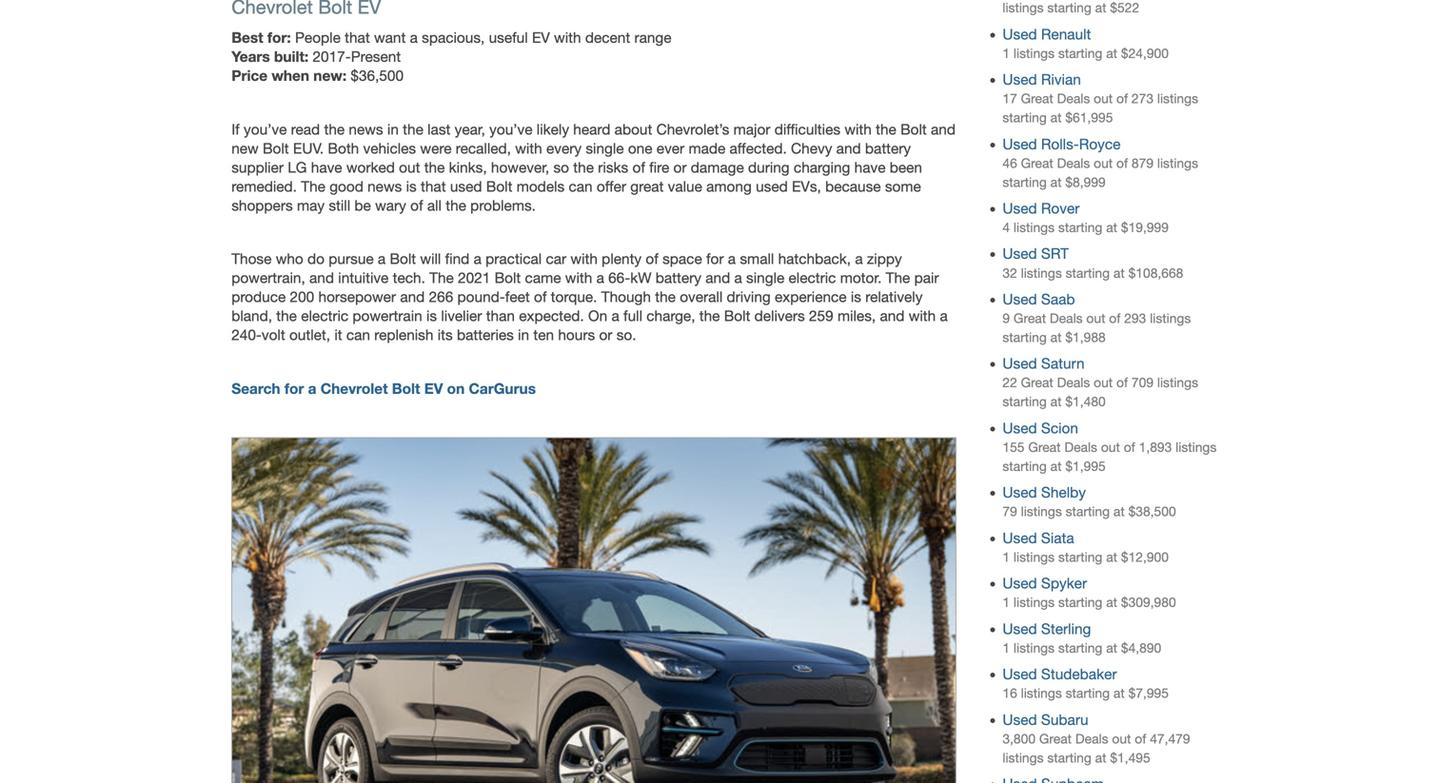 Task type: locate. For each thing, give the bounding box(es) containing it.
2 used from the top
[[1003, 71, 1037, 88]]

great down used saab
[[1014, 311, 1046, 326]]

at left $309,980
[[1106, 595, 1118, 610]]

1 horizontal spatial in
[[518, 327, 529, 344]]

1 you've from the left
[[244, 121, 287, 138]]

266
[[429, 289, 453, 306]]

remedied.
[[232, 178, 297, 195]]

at inside 17 great deals out of 273 listings starting at
[[1051, 110, 1062, 125]]

0 horizontal spatial is
[[406, 178, 417, 195]]

3 used from the top
[[1003, 135, 1037, 153]]

so
[[554, 159, 569, 176]]

2 horizontal spatial is
[[851, 289, 861, 306]]

1 horizontal spatial is
[[426, 308, 437, 325]]

used for used rolls-royce
[[1003, 135, 1037, 153]]

among
[[706, 178, 752, 195]]

0 horizontal spatial the
[[301, 178, 325, 195]]

starting down srt
[[1066, 265, 1110, 281]]

2020 kia niro ev preview summaryimage image
[[232, 437, 957, 783]]

listings inside 17 great deals out of 273 listings starting at
[[1157, 91, 1198, 106]]

starting inside used srt 32 listings starting at $108,668
[[1066, 265, 1110, 281]]

those
[[232, 250, 272, 268]]

listings down '3,800'
[[1003, 750, 1044, 766]]

ev right useful
[[532, 29, 550, 46]]

at up 'shelby'
[[1051, 459, 1062, 474]]

out inside 155 great deals out of 1,893 listings starting at
[[1101, 440, 1120, 455]]

small
[[740, 250, 774, 268]]

great inside 17 great deals out of 273 listings starting at
[[1021, 91, 1054, 106]]

starting inside used sterling 1 listings starting at $4,890
[[1058, 641, 1103, 656]]

spacious,
[[422, 29, 485, 46]]

major
[[734, 121, 770, 138]]

at left $1,495 at bottom
[[1095, 750, 1107, 766]]

deals inside 3,800 great deals out of 47,479 listings starting at
[[1076, 731, 1109, 747]]

battery down space
[[656, 269, 702, 287]]

ev left on
[[424, 380, 443, 397]]

0 horizontal spatial electric
[[301, 308, 349, 325]]

used for used studebaker 16 listings starting at $7,995
[[1003, 666, 1037, 683]]

starting inside 17 great deals out of 273 listings starting at
[[1003, 110, 1047, 125]]

listings inside 3,800 great deals out of 47,479 listings starting at
[[1003, 750, 1044, 766]]

when
[[272, 67, 309, 84]]

deals down rivian
[[1057, 91, 1090, 106]]

at up saturn
[[1051, 330, 1062, 345]]

listings down used shelby link
[[1021, 504, 1062, 519]]

single inside those who do pursue a bolt will find a practical car with plenty of space for a small hatchback, a zippy powertrain, and intuitive tech. the 2021 bolt came with a 66-kw battery and a single electric motor. the pair produce 200 horsepower and 266 pound-feet of torque. though the overall driving experience is relatively bland, the electric powertrain is livelier than expected. on a full charge, the bolt delivers 259 miles, and with a 240-volt outlet, it can replenish its batteries in ten hours or so.
[[746, 269, 785, 287]]

used up '3,800'
[[1003, 711, 1037, 729]]

0 horizontal spatial used
[[450, 178, 482, 195]]

0 horizontal spatial ev
[[424, 380, 443, 397]]

used inside used rover 4 listings starting at $19,999
[[1003, 200, 1037, 217]]

than
[[486, 308, 515, 325]]

battery up been
[[865, 140, 911, 157]]

155
[[1003, 440, 1025, 455]]

listings inside 155 great deals out of 1,893 listings starting at
[[1176, 440, 1217, 455]]

used left spyker at the bottom
[[1003, 575, 1037, 592]]

1 horizontal spatial for
[[706, 250, 724, 268]]

single down small
[[746, 269, 785, 287]]

a up motor.
[[855, 250, 863, 268]]

1 vertical spatial battery
[[656, 269, 702, 287]]

12 used from the top
[[1003, 621, 1037, 638]]

in left ten
[[518, 327, 529, 344]]

great for saturn
[[1021, 375, 1054, 390]]

starting inside used spyker 1 listings starting at $309,980
[[1058, 595, 1103, 610]]

in inside those who do pursue a bolt will find a practical car with plenty of space for a small hatchback, a zippy powertrain, and intuitive tech. the 2021 bolt came with a 66-kw battery and a single electric motor. the pair produce 200 horsepower and 266 pound-feet of torque. though the overall driving experience is relatively bland, the electric powertrain is livelier than expected. on a full charge, the bolt delivers 259 miles, and with a 240-volt outlet, it can replenish its batteries in ten hours or so.
[[518, 327, 529, 344]]

6 used from the top
[[1003, 291, 1037, 308]]

rivian
[[1041, 71, 1081, 88]]

difficulties
[[775, 121, 841, 138]]

listings down used rover link
[[1014, 220, 1055, 235]]

great for rolls-
[[1021, 155, 1054, 171]]

deals down saturn
[[1057, 375, 1090, 390]]

8 used from the top
[[1003, 420, 1037, 437]]

used for used shelby 79 listings starting at $38,500
[[1003, 484, 1037, 501]]

bland,
[[232, 308, 272, 325]]

0 vertical spatial can
[[569, 178, 593, 195]]

0 horizontal spatial for
[[284, 380, 304, 397]]

1 down used siata link
[[1003, 550, 1010, 565]]

$38,500
[[1129, 504, 1176, 519]]

is up "wary"
[[406, 178, 417, 195]]

4 used from the top
[[1003, 200, 1037, 217]]

or inside those who do pursue a bolt will find a practical car with plenty of space for a small hatchback, a zippy powertrain, and intuitive tech. the 2021 bolt came with a 66-kw battery and a single electric motor. the pair produce 200 horsepower and 266 pound-feet of torque. though the overall driving experience is relatively bland, the electric powertrain is livelier than expected. on a full charge, the bolt delivers 259 miles, and with a 240-volt outlet, it can replenish its batteries in ten hours or so.
[[599, 327, 612, 344]]

at inside 3,800 great deals out of 47,479 listings starting at
[[1095, 750, 1107, 766]]

4 1 from the top
[[1003, 641, 1010, 656]]

great inside 155 great deals out of 1,893 listings starting at
[[1028, 440, 1061, 455]]

1 horizontal spatial single
[[746, 269, 785, 287]]

those who do pursue a bolt will find a practical car with plenty of space for a small hatchback, a zippy powertrain, and intuitive tech. the 2021 bolt came with a 66-kw battery and a single electric motor. the pair produce 200 horsepower and 266 pound-feet of torque. though the overall driving experience is relatively bland, the electric powertrain is livelier than expected. on a full charge, the bolt delivers 259 miles, and with a 240-volt outlet, it can replenish its batteries in ten hours or so.
[[232, 250, 948, 344]]

1 horizontal spatial have
[[854, 159, 886, 176]]

in inside if you've read the news in the last year, you've likely heard about chevrolet's major difficulties with the bolt and new bolt euv. both vehicles were recalled, with every single one ever made affected. chevy and battery supplier lg have worked out the kinks, however, so the risks of fire or damage during charging have been remedied. the good news is that used bolt models can offer great value among used evs, because some shoppers may still be wary of all the problems.
[[387, 121, 399, 138]]

deals for saturn
[[1057, 375, 1090, 390]]

in up vehicles
[[387, 121, 399, 138]]

0 vertical spatial is
[[406, 178, 417, 195]]

11 used from the top
[[1003, 575, 1037, 592]]

electric up it
[[301, 308, 349, 325]]

$108,668
[[1129, 265, 1184, 281]]

0 horizontal spatial can
[[346, 327, 370, 344]]

used subaru link
[[1003, 711, 1089, 729]]

starting down 9
[[1003, 330, 1047, 345]]

1 inside used renault 1 listings starting at $24,900
[[1003, 46, 1010, 61]]

0 horizontal spatial or
[[599, 327, 612, 344]]

great down used scion on the right bottom of the page
[[1028, 440, 1061, 455]]

you've up 'new'
[[244, 121, 287, 138]]

2 have from the left
[[854, 159, 886, 176]]

0 vertical spatial in
[[387, 121, 399, 138]]

of left 1,893
[[1124, 440, 1135, 455]]

of
[[1117, 91, 1128, 106], [1117, 155, 1128, 171], [633, 159, 645, 176], [410, 197, 423, 214], [646, 250, 659, 268], [534, 289, 547, 306], [1109, 311, 1121, 326], [1117, 375, 1128, 390], [1124, 440, 1135, 455], [1135, 731, 1146, 747]]

293
[[1124, 311, 1146, 326]]

10 used from the top
[[1003, 530, 1037, 547]]

listings down used siata link
[[1014, 550, 1055, 565]]

0 horizontal spatial battery
[[656, 269, 702, 287]]

out inside 46 great deals out of 879 listings starting at
[[1094, 155, 1113, 171]]

starting inside 155 great deals out of 1,893 listings starting at
[[1003, 459, 1047, 474]]

0 horizontal spatial have
[[311, 159, 342, 176]]

ev
[[532, 29, 550, 46], [424, 380, 443, 397]]

you've
[[244, 121, 287, 138], [489, 121, 533, 138]]

deals inside 9 great deals out of 293 listings starting at
[[1050, 311, 1083, 326]]

0 horizontal spatial single
[[586, 140, 624, 157]]

14 used from the top
[[1003, 711, 1037, 729]]

great inside 46 great deals out of 879 listings starting at
[[1021, 155, 1054, 171]]

of inside 17 great deals out of 273 listings starting at
[[1117, 91, 1128, 106]]

out inside 9 great deals out of 293 listings starting at
[[1087, 311, 1106, 326]]

evs,
[[792, 178, 821, 195]]

0 vertical spatial or
[[674, 159, 687, 176]]

used inside used studebaker 16 listings starting at $7,995
[[1003, 666, 1037, 683]]

at inside "22 great deals out of 709 listings starting at"
[[1051, 394, 1062, 410]]

used inside used srt 32 listings starting at $108,668
[[1003, 245, 1037, 262]]

starting inside used siata 1 listings starting at $12,900
[[1058, 550, 1103, 565]]

of left 293
[[1109, 311, 1121, 326]]

out down vehicles
[[399, 159, 420, 176]]

of left 709
[[1117, 375, 1128, 390]]

news up both
[[349, 121, 383, 138]]

at up scion
[[1051, 394, 1062, 410]]

0 horizontal spatial in
[[387, 121, 399, 138]]

1 inside used sterling 1 listings starting at $4,890
[[1003, 641, 1010, 656]]

deals down subaru
[[1076, 731, 1109, 747]]

deals for rolls-
[[1057, 155, 1090, 171]]

used for used spyker 1 listings starting at $309,980
[[1003, 575, 1037, 592]]

that
[[345, 29, 370, 46], [421, 178, 446, 195]]

deals up $1,995 on the right of page
[[1065, 440, 1098, 455]]

all
[[427, 197, 442, 214]]

both
[[328, 140, 359, 157]]

the up 'may' in the left of the page
[[301, 178, 325, 195]]

out inside 17 great deals out of 273 listings starting at
[[1094, 91, 1113, 106]]

used for used saturn
[[1003, 355, 1037, 372]]

starting down 46
[[1003, 174, 1047, 190]]

1 vertical spatial in
[[518, 327, 529, 344]]

batteries
[[457, 327, 514, 344]]

1 used from the left
[[450, 178, 482, 195]]

at inside used renault 1 listings starting at $24,900
[[1106, 46, 1118, 61]]

listings down used srt link at the right of the page
[[1021, 265, 1062, 281]]

saab
[[1041, 291, 1075, 308]]

starting down siata
[[1058, 550, 1103, 565]]

32
[[1003, 265, 1017, 281]]

siata
[[1041, 530, 1074, 547]]

0 horizontal spatial you've
[[244, 121, 287, 138]]

17 great deals out of 273 listings starting at
[[1003, 91, 1198, 125]]

used up 32
[[1003, 245, 1037, 262]]

listings right 709
[[1157, 375, 1198, 390]]

of left the "273"
[[1117, 91, 1128, 106]]

$7,995
[[1129, 686, 1169, 701]]

listings inside "22 great deals out of 709 listings starting at"
[[1157, 375, 1198, 390]]

9 used from the top
[[1003, 484, 1037, 501]]

0 vertical spatial electric
[[789, 269, 836, 287]]

used rivian
[[1003, 71, 1081, 88]]

47,479
[[1150, 731, 1190, 747]]

1 vertical spatial that
[[421, 178, 446, 195]]

1 horizontal spatial can
[[569, 178, 593, 195]]

1 vertical spatial is
[[851, 289, 861, 306]]

5 used from the top
[[1003, 245, 1037, 262]]

starting inside used studebaker 16 listings starting at $7,995
[[1066, 686, 1110, 701]]

listings inside used spyker 1 listings starting at $309,980
[[1014, 595, 1055, 610]]

1 horizontal spatial ev
[[532, 29, 550, 46]]

2 you've from the left
[[489, 121, 533, 138]]

overall
[[680, 289, 723, 306]]

intuitive
[[338, 269, 389, 287]]

or left so.
[[599, 327, 612, 344]]

euv.
[[293, 140, 324, 157]]

scion
[[1041, 420, 1078, 437]]

the right all
[[446, 197, 466, 214]]

deals inside 155 great deals out of 1,893 listings starting at
[[1065, 440, 1098, 455]]

news
[[349, 121, 383, 138], [368, 178, 402, 195]]

9
[[1003, 311, 1010, 326]]

at up rolls-
[[1051, 110, 1062, 125]]

starting down subaru
[[1047, 750, 1092, 766]]

great for rivian
[[1021, 91, 1054, 106]]

used inside used siata 1 listings starting at $12,900
[[1003, 530, 1037, 547]]

electric
[[789, 269, 836, 287], [301, 308, 349, 325]]

starting down studebaker
[[1066, 686, 1110, 701]]

at inside used studebaker 16 listings starting at $7,995
[[1114, 686, 1125, 701]]

1 down used sterling link
[[1003, 641, 1010, 656]]

0 horizontal spatial that
[[345, 29, 370, 46]]

offer
[[597, 178, 626, 195]]

0 vertical spatial for
[[706, 250, 724, 268]]

1 1 from the top
[[1003, 46, 1010, 61]]

a up intuitive at the top left
[[378, 250, 386, 268]]

for inside those who do pursue a bolt will find a practical car with plenty of space for a small hatchback, a zippy powertrain, and intuitive tech. the 2021 bolt came with a 66-kw battery and a single electric motor. the pair produce 200 horsepower and 266 pound-feet of torque. though the overall driving experience is relatively bland, the electric powertrain is livelier than expected. on a full charge, the bolt delivers 259 miles, and with a 240-volt outlet, it can replenish its batteries in ten hours or so.
[[706, 250, 724, 268]]

torque.
[[551, 289, 597, 306]]

useful
[[489, 29, 528, 46]]

used inside used shelby 79 listings starting at $38,500
[[1003, 484, 1037, 501]]

deals down used rolls-royce link
[[1057, 155, 1090, 171]]

used up 46
[[1003, 135, 1037, 153]]

a left small
[[728, 250, 736, 268]]

great right 46
[[1021, 155, 1054, 171]]

hours
[[558, 327, 595, 344]]

1,893
[[1139, 440, 1172, 455]]

cargurus
[[469, 380, 536, 397]]

the up been
[[876, 121, 897, 138]]

of inside 46 great deals out of 879 listings starting at
[[1117, 155, 1128, 171]]

vehicles
[[363, 140, 416, 157]]

listings down used sterling link
[[1014, 641, 1055, 656]]

can inside those who do pursue a bolt will find a practical car with plenty of space for a small hatchback, a zippy powertrain, and intuitive tech. the 2021 bolt came with a 66-kw battery and a single electric motor. the pair produce 200 horsepower and 266 pound-feet of torque. though the overall driving experience is relatively bland, the electric powertrain is livelier than expected. on a full charge, the bolt delivers 259 miles, and with a 240-volt outlet, it can replenish its batteries in ten hours or so.
[[346, 327, 370, 344]]

$4,890
[[1121, 641, 1162, 656]]

listings right '879'
[[1157, 155, 1198, 171]]

the up 266
[[429, 269, 454, 287]]

battery inside those who do pursue a bolt will find a practical car with plenty of space for a small hatchback, a zippy powertrain, and intuitive tech. the 2021 bolt came with a 66-kw battery and a single electric motor. the pair produce 200 horsepower and 266 pound-feet of torque. though the overall driving experience is relatively bland, the electric powertrain is livelier than expected. on a full charge, the bolt delivers 259 miles, and with a 240-volt outlet, it can replenish its batteries in ten hours or so.
[[656, 269, 702, 287]]

great for subaru
[[1039, 731, 1072, 747]]

1 inside used spyker 1 listings starting at $309,980
[[1003, 595, 1010, 610]]

srt
[[1041, 245, 1069, 262]]

starting inside "22 great deals out of 709 listings starting at"
[[1003, 394, 1047, 410]]

out for used subaru
[[1112, 731, 1131, 747]]

deals inside 17 great deals out of 273 listings starting at
[[1057, 91, 1090, 106]]

7 used from the top
[[1003, 355, 1037, 372]]

news up "wary"
[[368, 178, 402, 195]]

is up the miles, at the top right
[[851, 289, 861, 306]]

single up risks
[[586, 140, 624, 157]]

deals inside "22 great deals out of 709 listings starting at"
[[1057, 375, 1090, 390]]

1 used from the top
[[1003, 26, 1037, 43]]

great inside 3,800 great deals out of 47,479 listings starting at
[[1039, 731, 1072, 747]]

great inside "22 great deals out of 709 listings starting at"
[[1021, 375, 1054, 390]]

out for used rolls-royce
[[1094, 155, 1113, 171]]

outlet,
[[289, 327, 330, 344]]

0 vertical spatial single
[[586, 140, 624, 157]]

relatively
[[866, 289, 923, 306]]

ten
[[533, 327, 554, 344]]

have up because
[[854, 159, 886, 176]]

at inside 155 great deals out of 1,893 listings starting at
[[1051, 459, 1062, 474]]

used for used rover 4 listings starting at $19,999
[[1003, 200, 1037, 217]]

1 horizontal spatial you've
[[489, 121, 533, 138]]

in
[[387, 121, 399, 138], [518, 327, 529, 344]]

starting down 155
[[1003, 459, 1047, 474]]

0 vertical spatial that
[[345, 29, 370, 46]]

1 horizontal spatial that
[[421, 178, 446, 195]]

people
[[295, 29, 341, 46]]

at left $4,890
[[1106, 641, 1118, 656]]

bolt
[[901, 121, 927, 138], [263, 140, 289, 157], [486, 178, 513, 195], [390, 250, 416, 268], [495, 269, 521, 287], [724, 308, 750, 325], [392, 380, 420, 397]]

out up $1,995 on the right of page
[[1101, 440, 1120, 455]]

great down subaru
[[1039, 731, 1072, 747]]

at inside 46 great deals out of 879 listings starting at
[[1051, 174, 1062, 190]]

1 horizontal spatial or
[[674, 159, 687, 176]]

1 horizontal spatial battery
[[865, 140, 911, 157]]

best
[[232, 29, 263, 46]]

3 1 from the top
[[1003, 595, 1010, 610]]

a right want
[[410, 29, 418, 46]]

out inside "22 great deals out of 709 listings starting at"
[[1094, 375, 1113, 390]]

great
[[1021, 91, 1054, 106], [1021, 155, 1054, 171], [1014, 311, 1046, 326], [1021, 375, 1054, 390], [1028, 440, 1061, 455], [1039, 731, 1072, 747]]

1 vertical spatial single
[[746, 269, 785, 287]]

of inside 3,800 great deals out of 47,479 listings starting at
[[1135, 731, 1146, 747]]

listings right 1,893
[[1176, 440, 1217, 455]]

used up 22
[[1003, 355, 1037, 372]]

of inside 155 great deals out of 1,893 listings starting at
[[1124, 440, 1135, 455]]

1 horizontal spatial the
[[429, 269, 454, 287]]

0 vertical spatial battery
[[865, 140, 911, 157]]

used inside used sterling 1 listings starting at $4,890
[[1003, 621, 1037, 638]]

0 vertical spatial news
[[349, 121, 383, 138]]

used inside used renault 1 listings starting at $24,900
[[1003, 26, 1037, 43]]

spyker
[[1041, 575, 1087, 592]]

charging
[[794, 159, 850, 176]]

on
[[447, 380, 465, 397]]

good
[[330, 178, 363, 195]]

replenish
[[374, 327, 434, 344]]

1 vertical spatial can
[[346, 327, 370, 344]]

1 inside used siata 1 listings starting at $12,900
[[1003, 550, 1010, 565]]

listings inside used studebaker 16 listings starting at $7,995
[[1021, 686, 1062, 701]]

used up 155
[[1003, 420, 1037, 437]]

used for used renault 1 listings starting at $24,900
[[1003, 26, 1037, 43]]

1 vertical spatial or
[[599, 327, 612, 344]]

of left all
[[410, 197, 423, 214]]

2 1 from the top
[[1003, 550, 1010, 565]]

bolt up tech.
[[390, 250, 416, 268]]

the up charge,
[[655, 289, 676, 306]]

used inside used spyker 1 listings starting at $309,980
[[1003, 575, 1037, 592]]

during
[[748, 159, 790, 176]]

deals inside 46 great deals out of 879 listings starting at
[[1057, 155, 1090, 171]]

that up present
[[345, 29, 370, 46]]

at left $7,995
[[1114, 686, 1125, 701]]

with left the decent
[[554, 29, 581, 46]]

out for used saturn
[[1094, 375, 1113, 390]]

for right search
[[284, 380, 304, 397]]

a
[[410, 29, 418, 46], [378, 250, 386, 268], [474, 250, 482, 268], [728, 250, 736, 268], [855, 250, 863, 268], [596, 269, 604, 287], [734, 269, 742, 287], [612, 308, 619, 325], [940, 308, 948, 325], [308, 380, 317, 397]]

1 for used sterling
[[1003, 641, 1010, 656]]

great inside 9 great deals out of 293 listings starting at
[[1014, 311, 1046, 326]]

starting down 'rover'
[[1058, 220, 1103, 235]]

starting down 17
[[1003, 110, 1047, 125]]

affected.
[[730, 140, 787, 157]]

a left chevrolet
[[308, 380, 317, 397]]

the up relatively
[[886, 269, 910, 287]]

be
[[355, 197, 371, 214]]

miles,
[[838, 308, 876, 325]]

deals down saab
[[1050, 311, 1083, 326]]

3,800
[[1003, 731, 1036, 747]]

shoppers
[[232, 197, 293, 214]]

of up $1,495 at bottom
[[1135, 731, 1146, 747]]

at left the $108,668 on the right
[[1114, 265, 1125, 281]]

wary
[[375, 197, 406, 214]]

listings right the "273"
[[1157, 91, 1198, 106]]

1 vertical spatial news
[[368, 178, 402, 195]]

13 used from the top
[[1003, 666, 1037, 683]]

1 for used renault
[[1003, 46, 1010, 61]]

used up '79'
[[1003, 484, 1037, 501]]

1 horizontal spatial used
[[756, 178, 788, 195]]

a up 2021
[[474, 250, 482, 268]]

rolls-
[[1041, 135, 1079, 153]]

out inside 3,800 great deals out of 47,479 listings starting at
[[1112, 731, 1131, 747]]

is inside if you've read the news in the last year, you've likely heard about chevrolet's major difficulties with the bolt and new bolt euv. both vehicles were recalled, with every single one ever made affected. chevy and battery supplier lg have worked out the kinks, however, so the risks of fire or damage during charging have been remedied. the good news is that used bolt models can offer great value among used evs, because some shoppers may still be wary of all the problems.
[[406, 178, 417, 195]]

starting inside used rover 4 listings starting at $19,999
[[1058, 220, 1103, 235]]

volt
[[262, 327, 285, 344]]

of inside 9 great deals out of 293 listings starting at
[[1109, 311, 1121, 326]]

used spyker 1 listings starting at $309,980
[[1003, 575, 1176, 610]]

starting down 'sterling'
[[1058, 641, 1103, 656]]

price
[[232, 67, 268, 84]]

studebaker
[[1041, 666, 1117, 683]]

$1,995
[[1066, 459, 1106, 474]]

0 vertical spatial ev
[[532, 29, 550, 46]]

starting
[[1058, 46, 1103, 61], [1003, 110, 1047, 125], [1003, 174, 1047, 190], [1058, 220, 1103, 235], [1066, 265, 1110, 281], [1003, 330, 1047, 345], [1003, 394, 1047, 410], [1003, 459, 1047, 474], [1066, 504, 1110, 519], [1058, 550, 1103, 565], [1058, 595, 1103, 610], [1058, 641, 1103, 656], [1066, 686, 1110, 701], [1047, 750, 1092, 766]]

used
[[1003, 26, 1037, 43], [1003, 71, 1037, 88], [1003, 135, 1037, 153], [1003, 200, 1037, 217], [1003, 245, 1037, 262], [1003, 291, 1037, 308], [1003, 355, 1037, 372], [1003, 420, 1037, 437], [1003, 484, 1037, 501], [1003, 530, 1037, 547], [1003, 575, 1037, 592], [1003, 621, 1037, 638], [1003, 666, 1037, 683], [1003, 711, 1037, 729]]



Task type: describe. For each thing, give the bounding box(es) containing it.
lg
[[288, 159, 307, 176]]

listings inside 9 great deals out of 293 listings starting at
[[1150, 311, 1191, 326]]

2 vertical spatial is
[[426, 308, 437, 325]]

bolt left on
[[392, 380, 420, 397]]

1 horizontal spatial electric
[[789, 269, 836, 287]]

will
[[420, 250, 441, 268]]

the up both
[[324, 121, 345, 138]]

bolt down the driving
[[724, 308, 750, 325]]

used for used scion
[[1003, 420, 1037, 437]]

expected.
[[519, 308, 584, 325]]

starting inside 9 great deals out of 293 listings starting at
[[1003, 330, 1047, 345]]

present
[[351, 48, 401, 65]]

starting inside used renault 1 listings starting at $24,900
[[1058, 46, 1103, 61]]

a left 9
[[940, 308, 948, 325]]

of inside "22 great deals out of 709 listings starting at"
[[1117, 375, 1128, 390]]

2021
[[458, 269, 491, 287]]

1 vertical spatial ev
[[424, 380, 443, 397]]

879
[[1132, 155, 1154, 171]]

risks
[[598, 159, 628, 176]]

listings inside used siata 1 listings starting at $12,900
[[1014, 550, 1055, 565]]

used shelby link
[[1003, 484, 1086, 501]]

chevy
[[791, 140, 832, 157]]

can inside if you've read the news in the last year, you've likely heard about chevrolet's major difficulties with the bolt and new bolt euv. both vehicles were recalled, with every single one ever made affected. chevy and battery supplier lg have worked out the kinks, however, so the risks of fire or damage during charging have been remedied. the good news is that used bolt models can offer great value among used evs, because some shoppers may still be wary of all the problems.
[[569, 178, 593, 195]]

with down relatively
[[909, 308, 936, 325]]

pound-
[[457, 289, 505, 306]]

$61,995
[[1066, 110, 1113, 125]]

battery inside if you've read the news in the last year, you've likely heard about chevrolet's major difficulties with the bolt and new bolt euv. both vehicles were recalled, with every single one ever made affected. chevy and battery supplier lg have worked out the kinks, however, so the risks of fire or damage during charging have been remedied. the good news is that used bolt models can offer great value among used evs, because some shoppers may still be wary of all the problems.
[[865, 140, 911, 157]]

used rover link
[[1003, 200, 1080, 217]]

starting inside 3,800 great deals out of 47,479 listings starting at
[[1047, 750, 1092, 766]]

1 vertical spatial for
[[284, 380, 304, 397]]

bolt up 'problems.'
[[486, 178, 513, 195]]

listings inside used shelby 79 listings starting at $38,500
[[1021, 504, 1062, 519]]

some
[[885, 178, 921, 195]]

$1,480
[[1066, 394, 1106, 410]]

new
[[232, 140, 259, 157]]

ever
[[657, 140, 685, 157]]

used sterling link
[[1003, 621, 1091, 638]]

it
[[334, 327, 342, 344]]

at inside used siata 1 listings starting at $12,900
[[1106, 550, 1118, 565]]

supplier
[[232, 159, 284, 176]]

at inside 9 great deals out of 293 listings starting at
[[1051, 330, 1062, 345]]

hatchback,
[[778, 250, 851, 268]]

single inside if you've read the news in the last year, you've likely heard about chevrolet's major difficulties with the bolt and new bolt euv. both vehicles were recalled, with every single one ever made affected. chevy and battery supplier lg have worked out the kinks, however, so the risks of fire or damage during charging have been remedied. the good news is that used bolt models can offer great value among used evs, because some shoppers may still be wary of all the problems.
[[586, 140, 624, 157]]

deals for scion
[[1065, 440, 1098, 455]]

used rolls-royce link
[[1003, 135, 1121, 153]]

used scion link
[[1003, 420, 1078, 437]]

zippy
[[867, 250, 902, 268]]

1 vertical spatial electric
[[301, 308, 349, 325]]

so.
[[617, 327, 636, 344]]

deals for saab
[[1050, 311, 1083, 326]]

used renault 1 listings starting at $24,900
[[1003, 26, 1169, 61]]

find
[[445, 250, 470, 268]]

saturn
[[1041, 355, 1085, 372]]

listings inside used renault 1 listings starting at $24,900
[[1014, 46, 1055, 61]]

273
[[1132, 91, 1154, 106]]

read
[[291, 121, 320, 138]]

used studebaker 16 listings starting at $7,995
[[1003, 666, 1169, 701]]

rover
[[1041, 200, 1080, 217]]

a inside best for: people that want a spacious, useful ev with decent range years built: 2017-present price when new: $36,500
[[410, 29, 418, 46]]

practical
[[486, 250, 542, 268]]

listings inside used srt 32 listings starting at $108,668
[[1021, 265, 1062, 281]]

2 horizontal spatial the
[[886, 269, 910, 287]]

at inside used srt 32 listings starting at $108,668
[[1114, 265, 1125, 281]]

the down were
[[424, 159, 445, 176]]

out for used saab
[[1087, 311, 1106, 326]]

driving
[[727, 289, 771, 306]]

though
[[601, 289, 651, 306]]

used saab link
[[1003, 291, 1075, 308]]

powertrain,
[[232, 269, 305, 287]]

used for used subaru
[[1003, 711, 1037, 729]]

great for scion
[[1028, 440, 1061, 455]]

1 have from the left
[[311, 159, 342, 176]]

who
[[276, 250, 303, 268]]

listings inside used sterling 1 listings starting at $4,890
[[1014, 641, 1055, 656]]

subaru
[[1041, 711, 1089, 729]]

used for used rivian
[[1003, 71, 1037, 88]]

66-
[[608, 269, 630, 287]]

of down came on the top left of the page
[[534, 289, 547, 306]]

1 for used spyker
[[1003, 595, 1010, 610]]

$12,900
[[1121, 550, 1169, 565]]

range
[[634, 29, 672, 46]]

of down one
[[633, 159, 645, 176]]

fire
[[649, 159, 669, 176]]

deals for subaru
[[1076, 731, 1109, 747]]

deals for rivian
[[1057, 91, 1090, 106]]

used for used sterling 1 listings starting at $4,890
[[1003, 621, 1037, 638]]

were
[[420, 140, 452, 157]]

of up kw
[[646, 250, 659, 268]]

still
[[329, 197, 350, 214]]

models
[[517, 178, 565, 195]]

the up 'volt'
[[276, 308, 297, 325]]

used subaru
[[1003, 711, 1089, 729]]

a left full
[[612, 308, 619, 325]]

2 used from the left
[[756, 178, 788, 195]]

or inside if you've read the news in the last year, you've likely heard about chevrolet's major difficulties with the bolt and new bolt euv. both vehicles were recalled, with every single one ever made affected. chevy and battery supplier lg have worked out the kinks, however, so the risks of fire or damage during charging have been remedied. the good news is that used bolt models can offer great value among used evs, because some shoppers may still be wary of all the problems.
[[674, 159, 687, 176]]

with up however,
[[515, 140, 542, 157]]

with right difficulties
[[845, 121, 872, 138]]

heard
[[573, 121, 611, 138]]

shelby
[[1041, 484, 1086, 501]]

at inside used rover 4 listings starting at $19,999
[[1106, 220, 1118, 235]]

out inside if you've read the news in the last year, you've likely heard about chevrolet's major difficulties with the bolt and new bolt euv. both vehicles were recalled, with every single one ever made affected. chevy and battery supplier lg have worked out the kinks, however, so the risks of fire or damage during charging have been remedied. the good news is that used bolt models can offer great value among used evs, because some shoppers may still be wary of all the problems.
[[399, 159, 420, 176]]

starting inside used shelby 79 listings starting at $38,500
[[1066, 504, 1110, 519]]

every
[[546, 140, 582, 157]]

1 for used siata
[[1003, 550, 1010, 565]]

out for used rivian
[[1094, 91, 1113, 106]]

a up the driving
[[734, 269, 742, 287]]

about
[[615, 121, 652, 138]]

starting inside 46 great deals out of 879 listings starting at
[[1003, 174, 1047, 190]]

at inside used sterling 1 listings starting at $4,890
[[1106, 641, 1118, 656]]

at inside used spyker 1 listings starting at $309,980
[[1106, 595, 1118, 610]]

likely
[[537, 121, 569, 138]]

used saab
[[1003, 291, 1075, 308]]

709
[[1132, 375, 1154, 390]]

listings inside used rover 4 listings starting at $19,999
[[1014, 220, 1055, 235]]

used srt link
[[1003, 245, 1069, 262]]

best for: people that want a spacious, useful ev with decent range years built: 2017-present price when new: $36,500
[[232, 29, 672, 84]]

bolt down practical
[[495, 269, 521, 287]]

used rivian link
[[1003, 71, 1081, 88]]

if
[[232, 121, 240, 138]]

with inside best for: people that want a spacious, useful ev with decent range years built: 2017-present price when new: $36,500
[[554, 29, 581, 46]]

bolt up supplier
[[263, 140, 289, 157]]

a left the 66-
[[596, 269, 604, 287]]

$36,500
[[351, 67, 404, 84]]

new:
[[313, 67, 347, 84]]

$522
[[1110, 0, 1140, 15]]

worked
[[346, 159, 395, 176]]

used spyker link
[[1003, 575, 1087, 592]]

renault
[[1041, 26, 1091, 43]]

$309,980
[[1121, 595, 1176, 610]]

full
[[624, 308, 643, 325]]

problems.
[[470, 197, 536, 214]]

the inside if you've read the news in the last year, you've likely heard about chevrolet's major difficulties with the bolt and new bolt euv. both vehicles were recalled, with every single one ever made affected. chevy and battery supplier lg have worked out the kinks, however, so the risks of fire or damage during charging have been remedied. the good news is that used bolt models can offer great value among used evs, because some shoppers may still be wary of all the problems.
[[301, 178, 325, 195]]

out for used scion
[[1101, 440, 1120, 455]]

built:
[[274, 48, 309, 65]]

used for used srt 32 listings starting at $108,668
[[1003, 245, 1037, 262]]

22 great deals out of 709 listings starting at
[[1003, 375, 1198, 410]]

$1,495
[[1110, 750, 1151, 766]]

used siata link
[[1003, 530, 1074, 547]]

16
[[1003, 686, 1017, 701]]

used for used saab
[[1003, 291, 1037, 308]]

the left last
[[403, 121, 423, 138]]

want
[[374, 29, 406, 46]]

used scion
[[1003, 420, 1078, 437]]

delivers
[[755, 308, 805, 325]]

used for used siata 1 listings starting at $12,900
[[1003, 530, 1037, 547]]

last
[[428, 121, 451, 138]]

with right car
[[571, 250, 598, 268]]

damage
[[691, 159, 744, 176]]

9 great deals out of 293 listings starting at
[[1003, 311, 1191, 345]]

the down overall
[[699, 308, 720, 325]]

with up torque. in the left top of the page
[[565, 269, 592, 287]]

great for saab
[[1014, 311, 1046, 326]]

46
[[1003, 155, 1017, 171]]

155 great deals out of 1,893 listings starting at
[[1003, 440, 1217, 474]]

at inside used shelby 79 listings starting at $38,500
[[1114, 504, 1125, 519]]

motor.
[[840, 269, 882, 287]]

listings inside 46 great deals out of 879 listings starting at
[[1157, 155, 1198, 171]]

that inside if you've read the news in the last year, you've likely heard about chevrolet's major difficulties with the bolt and new bolt euv. both vehicles were recalled, with every single one ever made affected. chevy and battery supplier lg have worked out the kinks, however, so the risks of fire or damage during charging have been remedied. the good news is that used bolt models can offer great value among used evs, because some shoppers may still be wary of all the problems.
[[421, 178, 446, 195]]

$8,999
[[1066, 174, 1106, 190]]

bolt up been
[[901, 121, 927, 138]]

that inside best for: people that want a spacious, useful ev with decent range years built: 2017-present price when new: $36,500
[[345, 29, 370, 46]]

ev inside best for: people that want a spacious, useful ev with decent range years built: 2017-present price when new: $36,500
[[532, 29, 550, 46]]

its
[[438, 327, 453, 344]]

powertrain
[[353, 308, 422, 325]]

17
[[1003, 91, 1017, 106]]

used studebaker link
[[1003, 666, 1117, 683]]

however,
[[491, 159, 549, 176]]

the right so
[[573, 159, 594, 176]]



Task type: vqa. For each thing, say whether or not it's contained in the screenshot.


